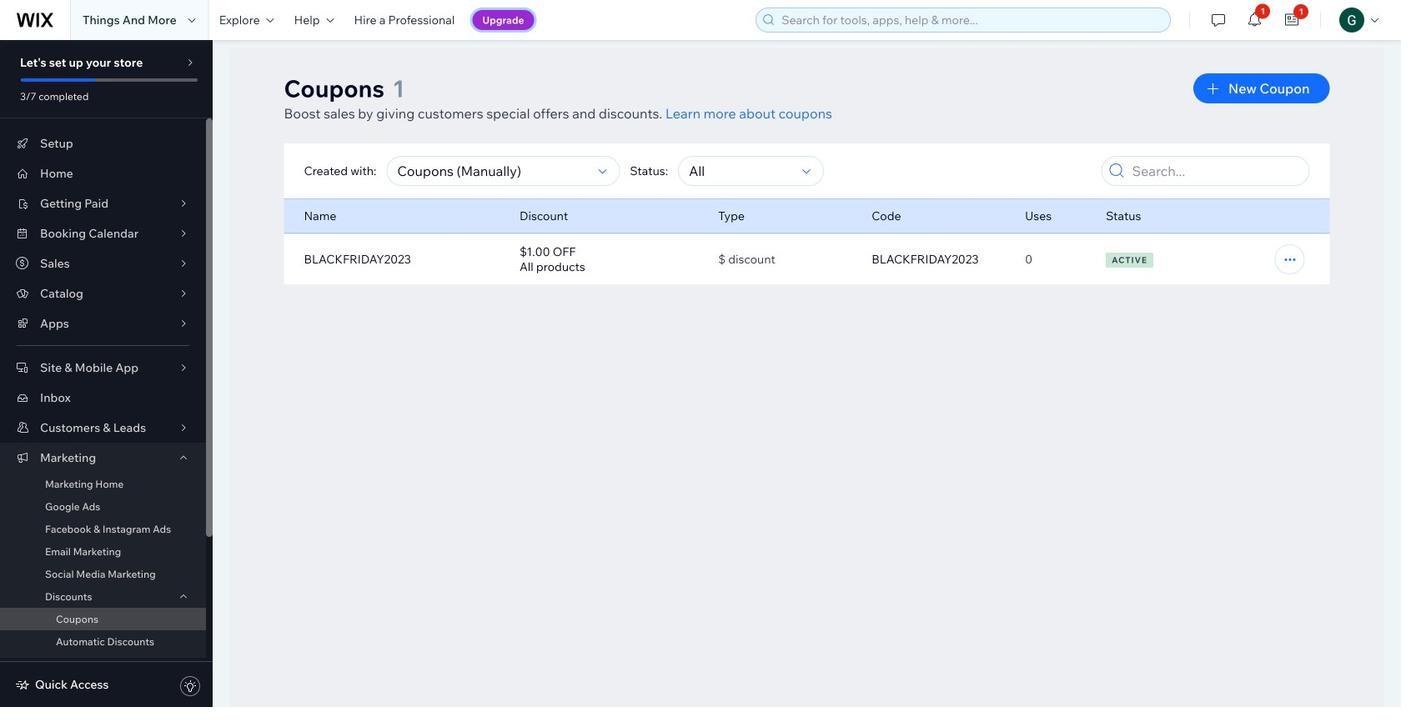 Task type: vqa. For each thing, say whether or not it's contained in the screenshot.
Search for tools, apps, help & more... field
yes



Task type: describe. For each thing, give the bounding box(es) containing it.
Search for tools, apps, help & more... field
[[777, 8, 1165, 32]]



Task type: locate. For each thing, give the bounding box(es) containing it.
Search... field
[[1127, 157, 1304, 185]]

None field
[[392, 157, 593, 185], [684, 157, 797, 185], [392, 157, 593, 185], [684, 157, 797, 185]]

sidebar element
[[0, 40, 213, 707]]



